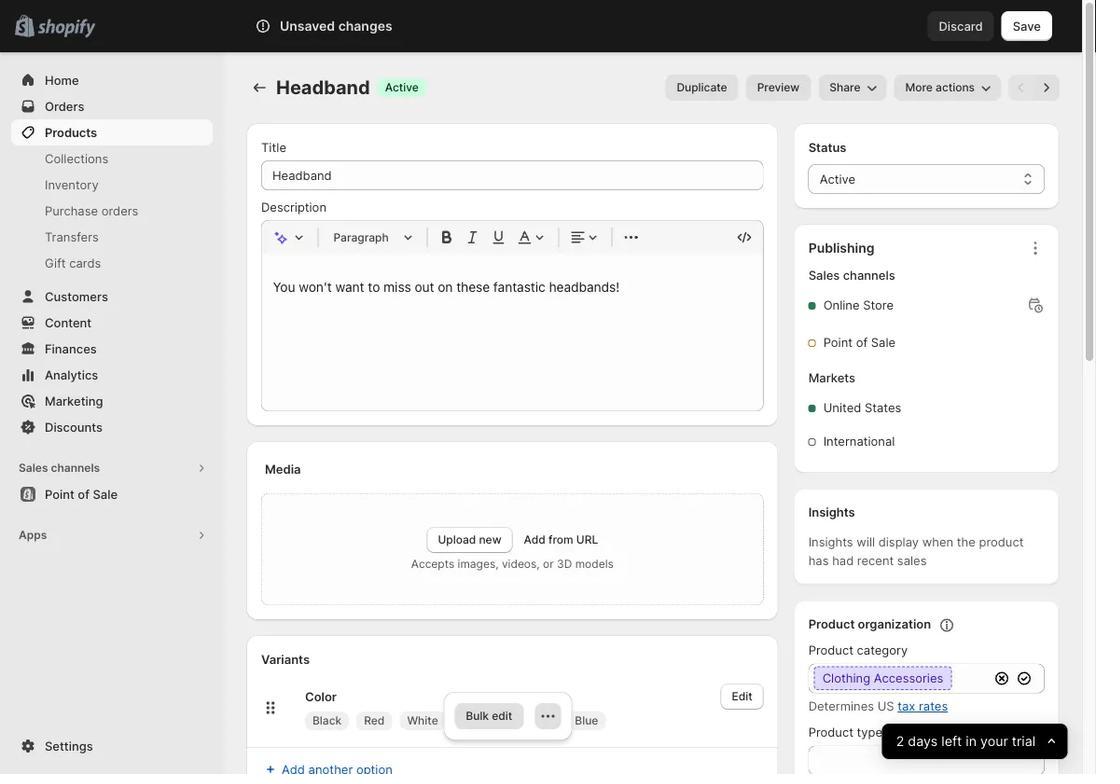 Task type: vqa. For each thing, say whether or not it's contained in the screenshot.
THE TRANSFERS link
yes



Task type: describe. For each thing, give the bounding box(es) containing it.
gift cards
[[45, 256, 101, 270]]

home link
[[11, 67, 213, 93]]

collections
[[45, 151, 108, 166]]

products link
[[11, 119, 213, 146]]

united states
[[824, 401, 902, 415]]

title
[[261, 140, 286, 154]]

headband
[[276, 76, 370, 99]]

more actions button
[[894, 75, 1001, 101]]

duplicate button
[[666, 75, 739, 101]]

customers link
[[11, 284, 213, 310]]

the
[[957, 535, 976, 550]]

active for status
[[820, 172, 856, 186]]

white
[[407, 714, 438, 728]]

product for product category
[[809, 643, 854, 658]]

orders
[[101, 203, 138, 218]]

0 vertical spatial sales channels
[[809, 268, 896, 283]]

recent
[[857, 554, 894, 568]]

purchase
[[45, 203, 98, 218]]

sales inside button
[[19, 461, 48, 475]]

discounts
[[45, 420, 103, 434]]

content
[[45, 315, 92, 330]]

or
[[543, 558, 554, 571]]

save
[[1013, 19, 1041, 33]]

will
[[857, 535, 875, 550]]

previous image
[[1013, 78, 1031, 97]]

transfers link
[[11, 224, 213, 250]]

orders link
[[11, 93, 213, 119]]

product type
[[809, 726, 883, 740]]

international
[[824, 434, 895, 449]]

add
[[524, 533, 546, 547]]

sales
[[898, 554, 927, 568]]

cream
[[461, 714, 496, 728]]

share button
[[819, 75, 887, 101]]

publishing
[[809, 240, 875, 256]]

color
[[305, 690, 337, 704]]

more
[[906, 81, 933, 94]]

edit
[[732, 690, 753, 704]]

insights for insights
[[809, 505, 856, 520]]

preview button
[[746, 75, 811, 101]]

tax rates link
[[898, 699, 948, 714]]

variants
[[261, 652, 310, 667]]

images,
[[458, 558, 499, 571]]

determines
[[809, 699, 874, 714]]

organization
[[858, 617, 932, 632]]

upload new button
[[427, 527, 513, 553]]

your
[[981, 734, 1008, 750]]

duplicate
[[677, 81, 728, 94]]

category
[[857, 643, 908, 658]]

point of sale inside button
[[45, 487, 118, 502]]

edit button
[[721, 684, 764, 710]]

bulk edit
[[466, 710, 513, 723]]

determines us tax rates
[[809, 699, 948, 714]]

search
[[301, 19, 341, 33]]

in
[[966, 734, 977, 750]]

finances link
[[11, 336, 213, 362]]

unsaved
[[280, 18, 335, 34]]

channels inside button
[[51, 461, 100, 475]]

Product type text field
[[809, 746, 1045, 775]]

analytics link
[[11, 362, 213, 388]]

blue
[[575, 714, 599, 728]]

had
[[833, 554, 854, 568]]

product
[[979, 535, 1024, 550]]

when
[[923, 535, 954, 550]]

rates
[[919, 699, 948, 714]]

sale inside button
[[93, 487, 118, 502]]

cards
[[69, 256, 101, 270]]

settings
[[45, 739, 93, 754]]

sales channels inside button
[[19, 461, 100, 475]]

product organization
[[809, 617, 932, 632]]

customers
[[45, 289, 108, 304]]

analytics
[[45, 368, 98, 382]]

inventory link
[[11, 172, 213, 198]]

online store
[[824, 298, 894, 313]]

more actions
[[906, 81, 975, 94]]



Task type: locate. For each thing, give the bounding box(es) containing it.
0 vertical spatial active
[[385, 81, 419, 94]]

media
[[265, 462, 301, 476]]

0 horizontal spatial of
[[78, 487, 90, 502]]

sale down the store
[[871, 335, 896, 350]]

sales down publishing
[[809, 268, 840, 283]]

0 horizontal spatial sales channels
[[19, 461, 100, 475]]

sales
[[809, 268, 840, 283], [19, 461, 48, 475]]

insights inside insights will display when the product has had recent sales
[[809, 535, 854, 550]]

2 product from the top
[[809, 643, 854, 658]]

upload
[[438, 533, 476, 547]]

1 vertical spatial channels
[[51, 461, 100, 475]]

point inside button
[[45, 487, 75, 502]]

1 vertical spatial of
[[78, 487, 90, 502]]

1 horizontal spatial sales
[[809, 268, 840, 283]]

point
[[824, 335, 853, 350], [45, 487, 75, 502]]

paragraph
[[334, 231, 389, 244]]

unsaved changes
[[280, 18, 393, 34]]

paragraph button
[[326, 226, 419, 249]]

1 horizontal spatial point
[[824, 335, 853, 350]]

of
[[856, 335, 868, 350], [78, 487, 90, 502]]

orders
[[45, 99, 84, 113]]

1 vertical spatial sale
[[93, 487, 118, 502]]

2 vertical spatial product
[[809, 726, 854, 740]]

from
[[549, 533, 574, 547]]

marketing
[[45, 394, 103, 408]]

Product category text field
[[809, 664, 989, 694]]

product down product organization
[[809, 643, 854, 658]]

us
[[878, 699, 895, 714]]

point of sale link
[[11, 482, 213, 508]]

sales channels down discounts
[[19, 461, 100, 475]]

channels
[[843, 268, 896, 283], [51, 461, 100, 475]]

1 horizontal spatial active
[[820, 172, 856, 186]]

1 horizontal spatial point of sale
[[824, 335, 896, 350]]

Title text field
[[261, 161, 764, 190]]

active
[[385, 81, 419, 94], [820, 172, 856, 186]]

0 vertical spatial channels
[[843, 268, 896, 283]]

0 vertical spatial point of sale
[[824, 335, 896, 350]]

of down sales channels button
[[78, 487, 90, 502]]

1 horizontal spatial of
[[856, 335, 868, 350]]

product category
[[809, 643, 908, 658]]

marketing link
[[11, 388, 213, 414]]

product down determines
[[809, 726, 854, 740]]

1 vertical spatial product
[[809, 643, 854, 658]]

has
[[809, 554, 829, 568]]

apps button
[[11, 523, 213, 549]]

sale down sales channels button
[[93, 487, 118, 502]]

1 vertical spatial insights
[[809, 535, 854, 550]]

tax
[[898, 699, 916, 714]]

1 insights from the top
[[809, 505, 856, 520]]

0 vertical spatial product
[[809, 617, 855, 632]]

1 vertical spatial point of sale
[[45, 487, 118, 502]]

active down changes
[[385, 81, 419, 94]]

channels down discounts
[[51, 461, 100, 475]]

preview
[[757, 81, 800, 94]]

0 horizontal spatial point
[[45, 487, 75, 502]]

1 vertical spatial active
[[820, 172, 856, 186]]

point of sale down online store
[[824, 335, 896, 350]]

0 vertical spatial point
[[824, 335, 853, 350]]

0 horizontal spatial point of sale
[[45, 487, 118, 502]]

url
[[577, 533, 598, 547]]

3 product from the top
[[809, 726, 854, 740]]

point of sale
[[824, 335, 896, 350], [45, 487, 118, 502]]

inventory
[[45, 177, 99, 192]]

1 vertical spatial point
[[45, 487, 75, 502]]

status
[[809, 140, 847, 154]]

discard
[[939, 19, 983, 33]]

content link
[[11, 310, 213, 336]]

black
[[313, 714, 342, 728]]

online
[[824, 298, 860, 313]]

states
[[865, 401, 902, 415]]

insights will display when the product has had recent sales
[[809, 535, 1024, 568]]

1 horizontal spatial sales channels
[[809, 268, 896, 283]]

insights for insights will display when the product has had recent sales
[[809, 535, 854, 550]]

red
[[364, 714, 385, 728]]

point up markets
[[824, 335, 853, 350]]

save button
[[1002, 11, 1053, 41]]

purchase orders link
[[11, 198, 213, 224]]

display
[[879, 535, 919, 550]]

product up product category
[[809, 617, 855, 632]]

0 vertical spatial of
[[856, 335, 868, 350]]

channels up the store
[[843, 268, 896, 283]]

actions
[[936, 81, 975, 94]]

apps
[[19, 529, 47, 542]]

0 horizontal spatial sale
[[93, 487, 118, 502]]

active down status
[[820, 172, 856, 186]]

1 vertical spatial sales
[[19, 461, 48, 475]]

purple
[[518, 714, 553, 728]]

point up 'apps'
[[45, 487, 75, 502]]

of inside button
[[78, 487, 90, 502]]

united
[[824, 401, 862, 415]]

3d
[[557, 558, 572, 571]]

product for product organization
[[809, 617, 855, 632]]

left
[[942, 734, 962, 750]]

sales down discounts
[[19, 461, 48, 475]]

0 horizontal spatial active
[[385, 81, 419, 94]]

finances
[[45, 342, 97, 356]]

2 days left in your trial button
[[882, 724, 1068, 760]]

point of sale down sales channels button
[[45, 487, 118, 502]]

2 days left in your trial
[[896, 734, 1036, 750]]

2 insights from the top
[[809, 535, 854, 550]]

1 horizontal spatial channels
[[843, 268, 896, 283]]

sales channels button
[[11, 455, 213, 482]]

1 product from the top
[[809, 617, 855, 632]]

product for product type
[[809, 726, 854, 740]]

add from url
[[524, 533, 598, 547]]

0 vertical spatial sales
[[809, 268, 840, 283]]

type
[[857, 726, 883, 740]]

purchase orders
[[45, 203, 138, 218]]

new
[[479, 533, 502, 547]]

0 vertical spatial insights
[[809, 505, 856, 520]]

sale
[[871, 335, 896, 350], [93, 487, 118, 502]]

trial
[[1012, 734, 1036, 750]]

collections link
[[11, 146, 213, 172]]

accepts
[[411, 558, 455, 571]]

active for headband
[[385, 81, 419, 94]]

1 horizontal spatial sale
[[871, 335, 896, 350]]

edit
[[492, 710, 513, 723]]

home
[[45, 73, 79, 87]]

sales channels down publishing
[[809, 268, 896, 283]]

of down online store
[[856, 335, 868, 350]]

gift cards link
[[11, 250, 213, 276]]

insights
[[809, 505, 856, 520], [809, 535, 854, 550]]

0 horizontal spatial channels
[[51, 461, 100, 475]]

changes
[[338, 18, 393, 34]]

accepts images, videos, or 3d models
[[411, 558, 614, 571]]

1 vertical spatial sales channels
[[19, 461, 100, 475]]

0 vertical spatial sale
[[871, 335, 896, 350]]

bulk
[[466, 710, 489, 723]]

add from url button
[[524, 533, 598, 547]]

0 horizontal spatial sales
[[19, 461, 48, 475]]

settings link
[[11, 734, 213, 760]]

shopify image
[[38, 19, 95, 38]]

point of sale button
[[0, 482, 224, 508]]

products
[[45, 125, 97, 140]]

markets
[[809, 371, 856, 385]]



